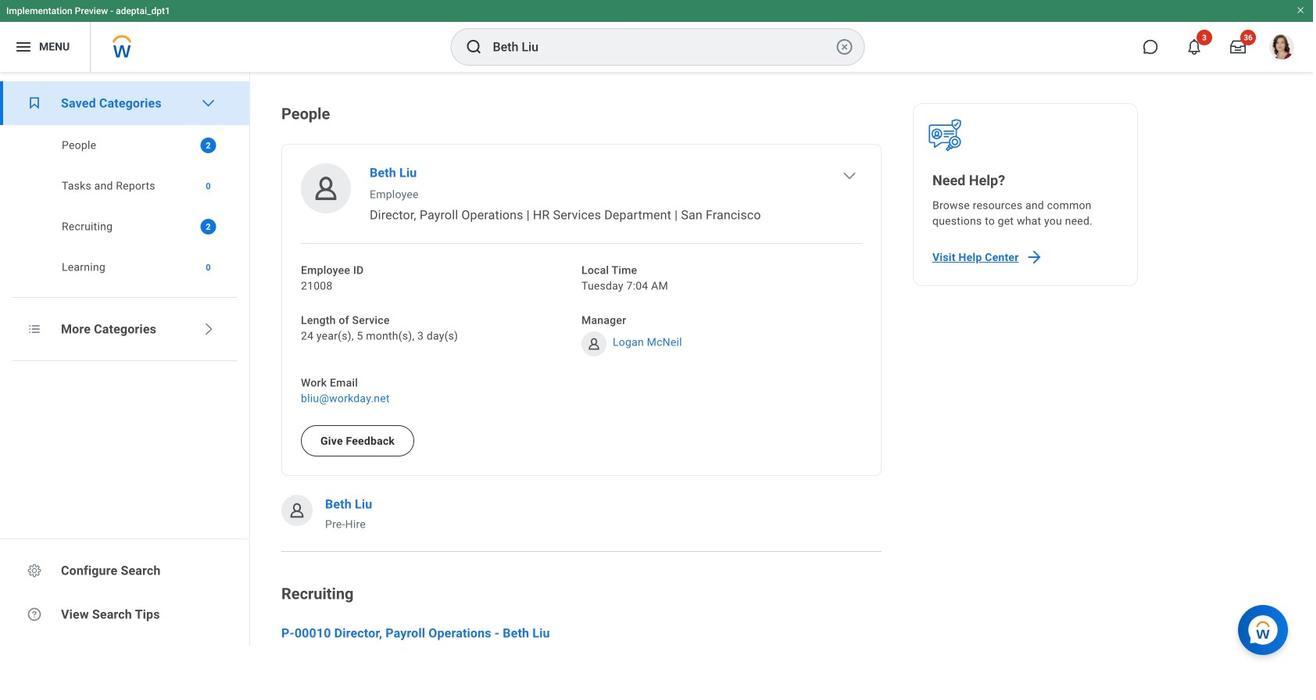 Task type: describe. For each thing, give the bounding box(es) containing it.
profile logan mcneil image
[[1269, 34, 1294, 63]]

x circle image
[[835, 38, 854, 56]]

prompts image
[[27, 321, 42, 337]]

Search Workday  search field
[[493, 30, 832, 64]]

arrow right image
[[1025, 248, 1044, 267]]

0 vertical spatial chevron down image
[[200, 95, 216, 111]]

media mylearning image
[[27, 95, 42, 111]]

search image
[[465, 38, 483, 56]]

1 horizontal spatial chevron down image
[[842, 168, 857, 184]]

chevron right image
[[200, 321, 216, 337]]

2 2 results element from the top
[[200, 219, 216, 234]]

1 2 results element from the top
[[200, 138, 216, 153]]

gear image
[[27, 563, 42, 578]]



Task type: vqa. For each thing, say whether or not it's contained in the screenshot.
EMAIL BETH LIU element
no



Task type: locate. For each thing, give the bounding box(es) containing it.
1 vertical spatial chevron down image
[[842, 168, 857, 184]]

justify image
[[14, 38, 33, 56]]

question outline image
[[27, 607, 42, 622]]

0 horizontal spatial chevron down image
[[200, 95, 216, 111]]

main content
[[250, 72, 1313, 680]]

inbox large image
[[1230, 39, 1246, 55]]

notifications large image
[[1186, 39, 1202, 55]]

0 horizontal spatial user image
[[287, 501, 307, 520]]

1 vertical spatial 2 results element
[[200, 219, 216, 234]]

2 results element
[[200, 138, 216, 153], [200, 219, 216, 234]]

list
[[0, 81, 249, 288], [281, 103, 882, 680], [0, 125, 249, 288], [281, 144, 882, 532]]

close environment banner image
[[1296, 5, 1305, 15]]

0 vertical spatial 2 results element
[[200, 138, 216, 153]]

1 vertical spatial user image
[[287, 501, 307, 520]]

chevron down image
[[200, 95, 216, 111], [842, 168, 857, 184]]

1 horizontal spatial user image
[[586, 336, 602, 352]]

0 vertical spatial user image
[[586, 336, 602, 352]]

user image
[[586, 336, 602, 352], [287, 501, 307, 520]]

banner
[[0, 0, 1313, 72]]



